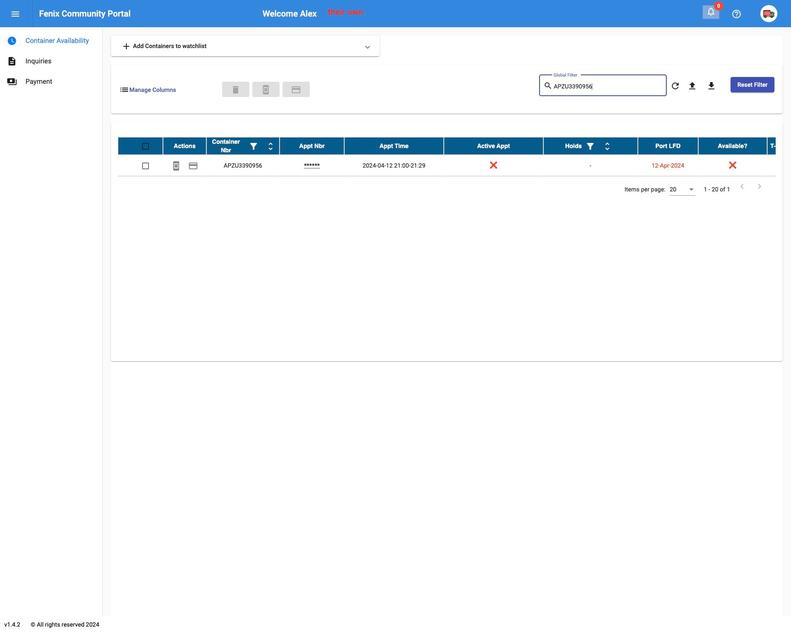 Task type: locate. For each thing, give the bounding box(es) containing it.
navigation
[[0, 27, 102, 92]]

cell
[[768, 155, 792, 176]]

no color image
[[10, 9, 20, 19], [7, 36, 17, 46], [7, 56, 17, 66], [7, 77, 17, 87], [707, 81, 717, 91], [119, 85, 129, 95], [261, 85, 271, 95], [291, 85, 301, 95], [266, 142, 276, 152], [603, 142, 613, 152], [738, 181, 748, 192], [755, 181, 765, 192]]

2 row from the top
[[118, 155, 792, 177]]

no color image
[[706, 6, 717, 17], [732, 9, 742, 19], [121, 41, 132, 52], [544, 81, 554, 91], [671, 81, 681, 91], [688, 81, 698, 91], [249, 142, 259, 152], [586, 142, 596, 152], [171, 161, 181, 171], [188, 161, 198, 171]]

Global Watchlist Filter field
[[554, 83, 663, 90]]

5 column header from the left
[[444, 138, 544, 155]]

1 column header from the left
[[163, 138, 207, 155]]

row
[[118, 138, 792, 155], [118, 155, 792, 177]]

8 column header from the left
[[699, 138, 768, 155]]

7 column header from the left
[[638, 138, 699, 155]]

6 column header from the left
[[544, 138, 638, 155]]

grid
[[118, 138, 792, 177]]

column header
[[163, 138, 207, 155], [207, 138, 280, 155], [280, 138, 345, 155], [345, 138, 444, 155], [444, 138, 544, 155], [544, 138, 638, 155], [638, 138, 699, 155], [699, 138, 768, 155], [768, 138, 792, 155]]



Task type: describe. For each thing, give the bounding box(es) containing it.
2 column header from the left
[[207, 138, 280, 155]]

1 row from the top
[[118, 138, 792, 155]]

3 column header from the left
[[280, 138, 345, 155]]

delete image
[[231, 85, 241, 95]]

9 column header from the left
[[768, 138, 792, 155]]

4 column header from the left
[[345, 138, 444, 155]]

cell inside row
[[768, 155, 792, 176]]



Task type: vqa. For each thing, say whether or not it's contained in the screenshot.
the Portal
no



